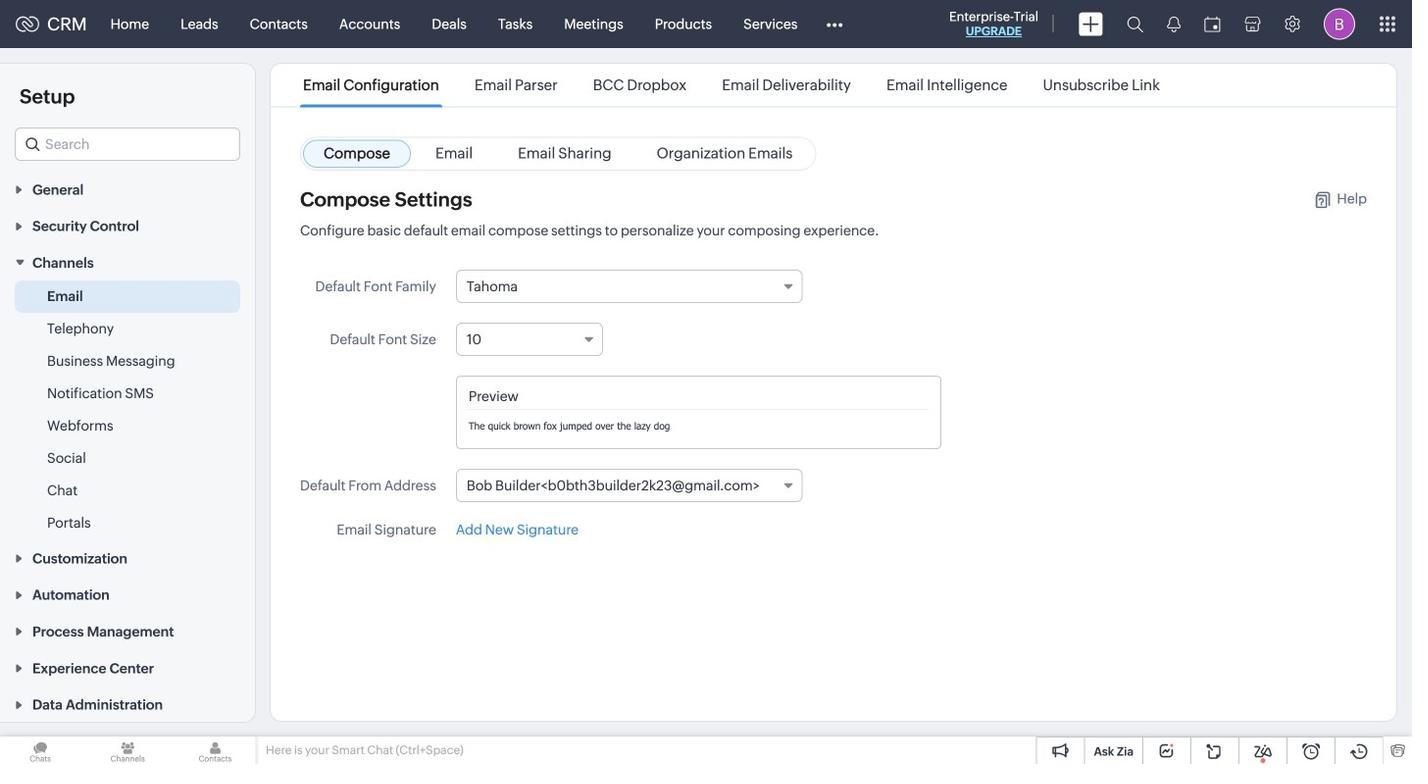 Task type: locate. For each thing, give the bounding box(es) containing it.
logo image
[[16, 16, 39, 32]]

channels image
[[88, 737, 168, 764]]

profile image
[[1325, 8, 1356, 40]]

None field
[[15, 128, 240, 161], [456, 270, 803, 303], [456, 323, 603, 356], [456, 469, 803, 502], [456, 270, 803, 303], [456, 323, 603, 356], [456, 469, 803, 502]]

Search text field
[[16, 129, 239, 160]]

none field search
[[15, 128, 240, 161]]

region
[[0, 281, 255, 540]]

profile element
[[1313, 0, 1368, 48]]

chats image
[[0, 737, 81, 764]]

list
[[286, 64, 1178, 106]]

search element
[[1116, 0, 1156, 48]]

search image
[[1127, 16, 1144, 32]]



Task type: describe. For each thing, give the bounding box(es) containing it.
create menu image
[[1079, 12, 1104, 36]]

Other Modules field
[[814, 8, 856, 40]]

signals element
[[1156, 0, 1193, 48]]

contacts image
[[175, 737, 256, 764]]

calendar image
[[1205, 16, 1222, 32]]

create menu element
[[1067, 0, 1116, 48]]

signals image
[[1168, 16, 1181, 32]]



Task type: vqa. For each thing, say whether or not it's contained in the screenshot.
'Projects' link
no



